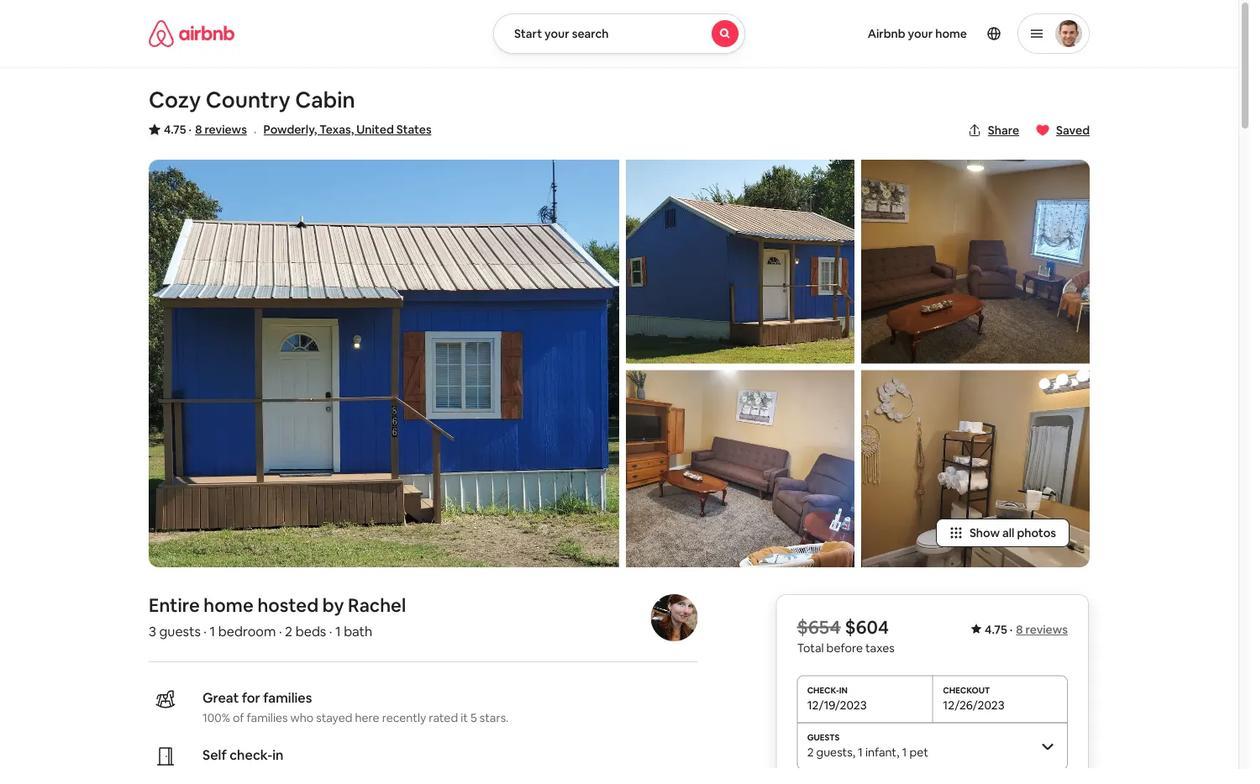 Task type: describe. For each thing, give the bounding box(es) containing it.
beds
[[296, 622, 326, 640]]

photos
[[1017, 525, 1057, 540]]

4.75 for 8 reviews button to the left
[[164, 122, 186, 137]]

search
[[572, 26, 609, 41]]

2 , from the left
[[897, 744, 900, 759]]

self check-in
[[203, 746, 284, 763]]

show all photos button
[[936, 519, 1070, 547]]

share
[[988, 123, 1020, 138]]

your for start
[[545, 26, 570, 41]]

cabin
[[295, 86, 355, 114]]

reviews for the right 8 reviews button
[[1026, 622, 1068, 637]]

cozy country cabin image 1 image
[[149, 160, 619, 567]]

recently
[[382, 710, 426, 725]]

2 inside entire home hosted by rachel 3 guests · 1 bedroom · 2 beds · 1 bath
[[285, 622, 293, 640]]

1 left the 'bedroom' at the bottom left of the page
[[210, 622, 215, 640]]

self
[[203, 746, 227, 763]]

airbnb
[[868, 26, 906, 41]]

cozy
[[149, 86, 201, 114]]

1 left infant
[[858, 744, 863, 759]]

reviews for 8 reviews button to the left
[[205, 122, 247, 137]]

$604
[[845, 615, 889, 639]]

your for airbnb
[[908, 26, 933, 41]]

guests inside entire home hosted by rachel 3 guests · 1 bedroom · 2 beds · 1 bath
[[159, 622, 201, 640]]

all
[[1003, 525, 1015, 540]]

total
[[797, 640, 824, 655]]

· powderly, texas, united states
[[254, 122, 432, 140]]

0 vertical spatial families
[[263, 689, 312, 706]]

8 for the right 8 reviews button
[[1016, 622, 1023, 637]]

powderly, texas, united states button
[[264, 119, 432, 140]]

start
[[514, 26, 542, 41]]

great for families 100% of families who stayed here recently rated it 5 stars.
[[203, 689, 509, 725]]

$654
[[797, 615, 841, 639]]

cozy country cabin image 3 image
[[626, 370, 855, 567]]

1 left bath
[[335, 622, 341, 640]]

infant
[[866, 744, 897, 759]]

8 for 8 reviews button to the left
[[195, 122, 202, 137]]

1 vertical spatial families
[[247, 710, 288, 725]]

1 horizontal spatial 2
[[807, 744, 814, 759]]

5
[[471, 710, 477, 725]]

entire
[[149, 593, 200, 617]]

100%
[[203, 710, 230, 725]]

stayed
[[316, 710, 353, 725]]

here
[[355, 710, 380, 725]]

country
[[206, 86, 291, 114]]

airbnb your home
[[868, 26, 967, 41]]

share button
[[961, 116, 1026, 145]]

home inside profile element
[[936, 26, 967, 41]]

2 guests , 1 infant , 1 pet
[[807, 744, 929, 759]]

for
[[242, 689, 260, 706]]



Task type: locate. For each thing, give the bounding box(es) containing it.
0 horizontal spatial ,
[[853, 744, 856, 759]]

stars.
[[480, 710, 509, 725]]

1 vertical spatial 2
[[807, 744, 814, 759]]

1 your from the left
[[545, 26, 570, 41]]

taxes
[[866, 640, 895, 655]]

0 vertical spatial 4.75
[[164, 122, 186, 137]]

0 horizontal spatial 2
[[285, 622, 293, 640]]

states
[[397, 122, 432, 137]]

reviews
[[205, 122, 247, 137], [1026, 622, 1068, 637]]

0 horizontal spatial your
[[545, 26, 570, 41]]

cozy country cabin
[[149, 86, 355, 114]]

home
[[936, 26, 967, 41], [204, 593, 254, 617]]

12/26/2023
[[943, 697, 1005, 712]]

texas,
[[320, 122, 354, 137]]

1 vertical spatial 4.75
[[985, 622, 1008, 637]]

$654 $604 total before taxes
[[797, 615, 895, 655]]

0 horizontal spatial home
[[204, 593, 254, 617]]

families
[[263, 689, 312, 706], [247, 710, 288, 725]]

1 vertical spatial 8 reviews button
[[1016, 622, 1068, 637]]

your inside profile element
[[908, 26, 933, 41]]

bath
[[344, 622, 373, 640]]

home inside entire home hosted by rachel 3 guests · 1 bedroom · 2 beds · 1 bath
[[204, 593, 254, 617]]

1 vertical spatial 8
[[1016, 622, 1023, 637]]

1 horizontal spatial reviews
[[1026, 622, 1068, 637]]

families up who
[[263, 689, 312, 706]]

1 horizontal spatial guests
[[817, 744, 853, 759]]

0 vertical spatial 8 reviews button
[[195, 121, 247, 138]]

powderly,
[[264, 122, 317, 137]]

cozy country cabin image 2 image
[[626, 160, 855, 364]]

· inside · powderly, texas, united states
[[254, 122, 257, 140]]

4.75 · 8 reviews for 8 reviews button to the left
[[164, 122, 247, 137]]

0 vertical spatial home
[[936, 26, 967, 41]]

families down for
[[247, 710, 288, 725]]

0 vertical spatial reviews
[[205, 122, 247, 137]]

guests
[[159, 622, 201, 640], [817, 744, 853, 759]]

1 horizontal spatial home
[[936, 26, 967, 41]]

1 horizontal spatial 8
[[1016, 622, 1023, 637]]

2 left beds
[[285, 622, 293, 640]]

your right the "start"
[[545, 26, 570, 41]]

2
[[285, 622, 293, 640], [807, 744, 814, 759]]

0 vertical spatial 2
[[285, 622, 293, 640]]

2 down '12/19/2023'
[[807, 744, 814, 759]]

, left infant
[[853, 744, 856, 759]]

1 horizontal spatial 4.75 · 8 reviews
[[985, 622, 1068, 637]]

in
[[273, 746, 284, 763]]

learn more about the host, rachel. image
[[651, 594, 698, 641], [651, 594, 698, 641]]

0 horizontal spatial 8
[[195, 122, 202, 137]]

start your search
[[514, 26, 609, 41]]

it
[[461, 710, 468, 725]]

bedroom
[[218, 622, 276, 640]]

rated
[[429, 710, 458, 725]]

show
[[970, 525, 1000, 540]]

1 horizontal spatial ,
[[897, 744, 900, 759]]

united
[[357, 122, 394, 137]]

3
[[149, 622, 156, 640]]

, left pet
[[897, 744, 900, 759]]

home up the 'bedroom' at the bottom left of the page
[[204, 593, 254, 617]]

hosted
[[258, 593, 319, 617]]

profile element
[[766, 0, 1090, 67]]

·
[[189, 122, 192, 137], [254, 122, 257, 140], [1010, 622, 1013, 637], [204, 622, 207, 640], [279, 622, 282, 640], [329, 622, 332, 640]]

home right airbnb at the right top of page
[[936, 26, 967, 41]]

1 vertical spatial guests
[[817, 744, 853, 759]]

0 vertical spatial 4.75 · 8 reviews
[[164, 122, 247, 137]]

your
[[545, 26, 570, 41], [908, 26, 933, 41]]

12/19/2023
[[807, 697, 867, 712]]

1 vertical spatial 4.75 · 8 reviews
[[985, 622, 1068, 637]]

who
[[290, 710, 314, 725]]

of
[[233, 710, 244, 725]]

0 horizontal spatial 4.75 · 8 reviews
[[164, 122, 247, 137]]

1
[[210, 622, 215, 640], [335, 622, 341, 640], [858, 744, 863, 759], [902, 744, 907, 759]]

Start your search search field
[[493, 13, 746, 54]]

4.75
[[164, 122, 186, 137], [985, 622, 1008, 637]]

great
[[203, 689, 239, 706]]

1 horizontal spatial your
[[908, 26, 933, 41]]

before
[[827, 640, 863, 655]]

pet
[[910, 744, 929, 759]]

show all photos
[[970, 525, 1057, 540]]

0 vertical spatial 8
[[195, 122, 202, 137]]

your right airbnb at the right top of page
[[908, 26, 933, 41]]

your inside button
[[545, 26, 570, 41]]

4.75 up 12/26/2023 at right bottom
[[985, 622, 1008, 637]]

1 vertical spatial home
[[204, 593, 254, 617]]

1 vertical spatial reviews
[[1026, 622, 1068, 637]]

by rachel
[[323, 593, 406, 617]]

entire home hosted by rachel 3 guests · 1 bedroom · 2 beds · 1 bath
[[149, 593, 406, 640]]

guests left infant
[[817, 744, 853, 759]]

0 vertical spatial guests
[[159, 622, 201, 640]]

4.75 for the right 8 reviews button
[[985, 622, 1008, 637]]

2 your from the left
[[908, 26, 933, 41]]

check-
[[230, 746, 273, 763]]

4.75 · 8 reviews
[[164, 122, 247, 137], [985, 622, 1068, 637]]

0 horizontal spatial 4.75
[[164, 122, 186, 137]]

cozy country cabin image 5 image
[[862, 370, 1090, 567]]

1 left pet
[[902, 744, 907, 759]]

0 horizontal spatial guests
[[159, 622, 201, 640]]

0 horizontal spatial reviews
[[205, 122, 247, 137]]

4.75 down cozy
[[164, 122, 186, 137]]

1 horizontal spatial 4.75
[[985, 622, 1008, 637]]

1 horizontal spatial 8 reviews button
[[1016, 622, 1068, 637]]

saved button
[[1030, 116, 1097, 145]]

cozy country cabin image 4 image
[[862, 160, 1090, 364]]

start your search button
[[493, 13, 746, 54]]

8 reviews button
[[195, 121, 247, 138], [1016, 622, 1068, 637]]

1 , from the left
[[853, 744, 856, 759]]

saved
[[1057, 123, 1090, 138]]

0 horizontal spatial 8 reviews button
[[195, 121, 247, 138]]

guests down entire
[[159, 622, 201, 640]]

,
[[853, 744, 856, 759], [897, 744, 900, 759]]

4.75 · 8 reviews for the right 8 reviews button
[[985, 622, 1068, 637]]

airbnb your home link
[[858, 16, 978, 51]]

8
[[195, 122, 202, 137], [1016, 622, 1023, 637]]



Task type: vqa. For each thing, say whether or not it's contained in the screenshot.
bottom the 8
yes



